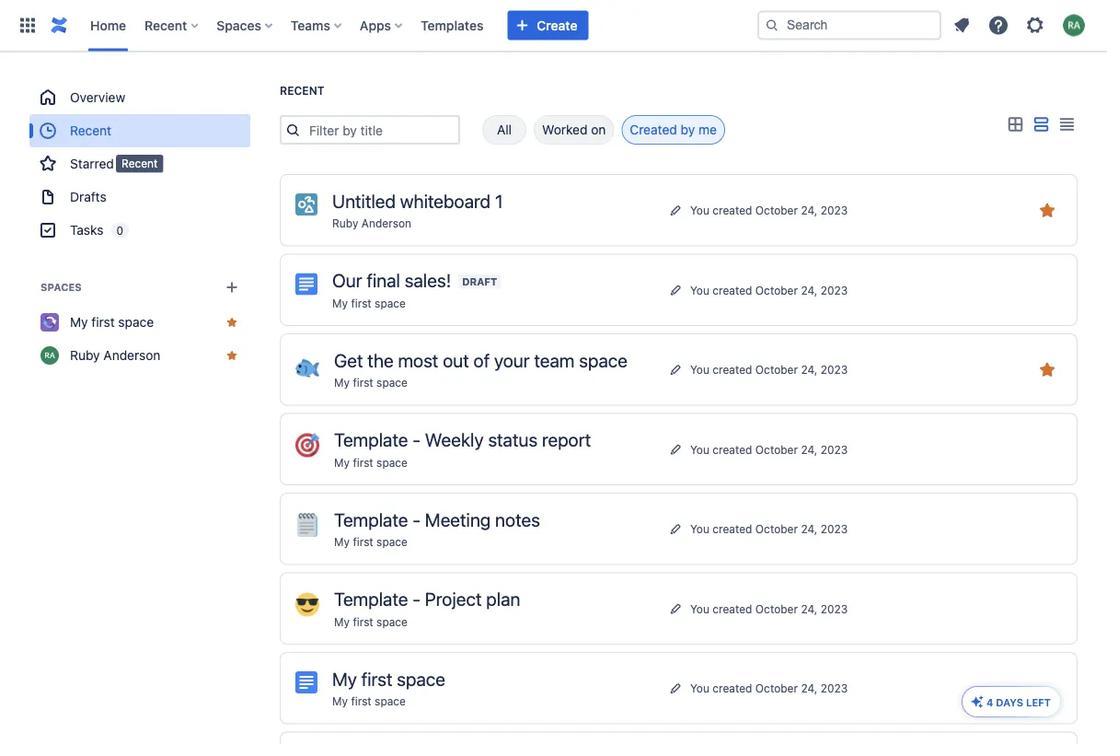 Task type: locate. For each thing, give the bounding box(es) containing it.
0 horizontal spatial my first space
[[70, 314, 154, 330]]

2023 for get the most out of your team space
[[821, 363, 848, 376]]

you
[[691, 204, 710, 217], [691, 283, 710, 296], [691, 363, 710, 376], [691, 443, 710, 456], [691, 522, 710, 535], [691, 602, 710, 615], [691, 682, 710, 695]]

0 horizontal spatial spaces
[[41, 281, 82, 293]]

unstar image
[[1037, 199, 1059, 221], [1037, 358, 1059, 381]]

spaces down the 'tasks'
[[41, 281, 82, 293]]

4 october from the top
[[756, 443, 798, 456]]

3 october from the top
[[756, 363, 798, 376]]

template right :sunglasses: icon at the bottom left of page
[[334, 588, 408, 610]]

banner
[[0, 0, 1108, 52]]

template inside template - project plan my first space
[[334, 588, 408, 610]]

created
[[713, 204, 753, 217], [713, 283, 753, 296], [713, 363, 753, 376], [713, 443, 753, 456], [713, 522, 753, 535], [713, 602, 753, 615], [713, 682, 753, 695]]

recent button
[[139, 11, 206, 40]]

- inside template - weekly status report my first space
[[413, 429, 421, 450]]

my first space
[[332, 297, 406, 309], [70, 314, 154, 330]]

1 horizontal spatial my first space
[[332, 297, 406, 309]]

3 created from the top
[[713, 363, 753, 376]]

2 template from the top
[[334, 508, 408, 530]]

- inside template - project plan my first space
[[413, 588, 421, 610]]

settings icon image
[[1025, 14, 1047, 36]]

of
[[474, 349, 490, 371]]

:notepad_spiral: image
[[296, 513, 320, 537]]

you created october 24, 2023 for untitled whiteboard 1
[[691, 204, 848, 217]]

6 2023 from the top
[[821, 602, 848, 615]]

5 created from the top
[[713, 522, 753, 535]]

ruby anderson link
[[332, 217, 412, 230], [29, 339, 250, 372]]

:dart: image
[[296, 433, 320, 457]]

7 created from the top
[[713, 682, 753, 695]]

my first space link for get the most out of your team space
[[334, 376, 408, 389]]

my first space down final
[[332, 297, 406, 309]]

1 24, from the top
[[802, 204, 818, 217]]

my first space link for template - meeting notes
[[334, 536, 408, 548]]

1 vertical spatial ruby
[[70, 348, 100, 363]]

0 vertical spatial unstar image
[[1037, 199, 1059, 221]]

2 - from the top
[[413, 508, 421, 530]]

recent down teams
[[280, 84, 325, 97]]

0 horizontal spatial ruby
[[70, 348, 100, 363]]

space
[[375, 297, 406, 309], [118, 314, 154, 330], [579, 349, 628, 371], [377, 376, 408, 389], [377, 456, 408, 469], [377, 536, 408, 548], [377, 615, 408, 628], [397, 668, 446, 689], [375, 695, 406, 708]]

by
[[681, 122, 695, 137]]

1 you from the top
[[691, 204, 710, 217]]

project
[[425, 588, 482, 610]]

ruby
[[332, 217, 359, 230], [70, 348, 100, 363]]

tasks
[[70, 222, 104, 238]]

6 24, from the top
[[802, 602, 818, 615]]

ruby anderson
[[70, 348, 161, 363]]

:fish: image
[[296, 354, 320, 378]]

unstar image for get the most out of your team space
[[1037, 358, 1059, 381]]

whiteboard image
[[296, 193, 318, 215]]

0 vertical spatial spaces
[[217, 17, 261, 33]]

1 - from the top
[[413, 429, 421, 450]]

spaces
[[217, 17, 261, 33], [41, 281, 82, 293]]

2 vertical spatial -
[[413, 588, 421, 610]]

1 you created october 24, 2023 from the top
[[691, 204, 848, 217]]

created by me
[[630, 122, 717, 137]]

search image
[[765, 18, 780, 33]]

create button
[[508, 11, 589, 40]]

2 unstar image from the top
[[1037, 358, 1059, 381]]

template right :notepad_spiral: image
[[334, 508, 408, 530]]

4 you created october 24, 2023 from the top
[[691, 443, 848, 456]]

template
[[334, 429, 408, 450], [334, 508, 408, 530], [334, 588, 408, 610]]

5 october from the top
[[756, 522, 798, 535]]

- left the meeting
[[413, 508, 421, 530]]

3 you created october 24, 2023 from the top
[[691, 363, 848, 376]]

created for template - project plan
[[713, 602, 753, 615]]

3 you from the top
[[691, 363, 710, 376]]

0 vertical spatial ruby
[[332, 217, 359, 230]]

recent right home
[[145, 17, 187, 33]]

0 vertical spatial -
[[413, 429, 421, 450]]

worked on
[[542, 122, 606, 137]]

7 24, from the top
[[802, 682, 818, 695]]

1 horizontal spatial anderson
[[362, 217, 412, 230]]

4 2023 from the top
[[821, 443, 848, 456]]

7 2023 from the top
[[821, 682, 848, 695]]

tab list
[[460, 115, 726, 145]]

anderson inside untitled whiteboard 1 ruby anderson
[[362, 217, 412, 230]]

all button
[[483, 115, 527, 145]]

1 vertical spatial template
[[334, 508, 408, 530]]

3 - from the top
[[413, 588, 421, 610]]

starred link
[[29, 147, 250, 181]]

overview link
[[29, 81, 250, 114]]

5 you created october 24, 2023 from the top
[[691, 522, 848, 535]]

created by me button
[[622, 115, 726, 145]]

my first space link for my first space
[[332, 695, 406, 708]]

24,
[[802, 204, 818, 217], [802, 283, 818, 296], [802, 363, 818, 376], [802, 443, 818, 456], [802, 522, 818, 535], [802, 602, 818, 615], [802, 682, 818, 695]]

2 2023 from the top
[[821, 283, 848, 296]]

0 vertical spatial template
[[334, 429, 408, 450]]

2 vertical spatial template
[[334, 588, 408, 610]]

teams
[[291, 17, 331, 33]]

star image
[[1037, 677, 1059, 699]]

1 unstar image from the top
[[1037, 199, 1059, 221]]

- left weekly
[[413, 429, 421, 450]]

1 created from the top
[[713, 204, 753, 217]]

october for get the most out of your team space
[[756, 363, 798, 376]]

my first space up ruby anderson
[[70, 314, 154, 330]]

my first space link
[[332, 297, 406, 309], [29, 306, 250, 339], [334, 376, 408, 389], [334, 456, 408, 469], [334, 536, 408, 548], [334, 615, 408, 628], [332, 695, 406, 708]]

help icon image
[[988, 14, 1010, 36]]

template right :dart: icon
[[334, 429, 408, 450]]

list image
[[1031, 114, 1053, 136]]

whiteboard
[[400, 190, 491, 211]]

2023 for my first space
[[821, 682, 848, 695]]

get the most out of your team space my first space
[[334, 349, 628, 389]]

2023
[[821, 204, 848, 217], [821, 283, 848, 296], [821, 363, 848, 376], [821, 443, 848, 456], [821, 522, 848, 535], [821, 602, 848, 615], [821, 682, 848, 695]]

2023 for untitled whiteboard 1
[[821, 204, 848, 217]]

october for template - meeting notes
[[756, 522, 798, 535]]

team
[[535, 349, 575, 371]]

1 vertical spatial ruby anderson link
[[29, 339, 250, 372]]

6 october from the top
[[756, 602, 798, 615]]

confluence image
[[48, 14, 70, 36]]

1 template from the top
[[334, 429, 408, 450]]

created for template - meeting notes
[[713, 522, 753, 535]]

1 vertical spatial -
[[413, 508, 421, 530]]

:sunglasses: image
[[296, 593, 320, 617]]

- inside template - meeting notes my first space
[[413, 508, 421, 530]]

1 horizontal spatial spaces
[[217, 17, 261, 33]]

your profile and preferences image
[[1064, 14, 1086, 36]]

5 2023 from the top
[[821, 522, 848, 535]]

spaces right "recent" dropdown button
[[217, 17, 261, 33]]

anderson
[[362, 217, 412, 230], [104, 348, 161, 363]]

group
[[29, 81, 250, 247]]

starred
[[70, 156, 114, 171]]

3 24, from the top
[[802, 363, 818, 376]]

-
[[413, 429, 421, 450], [413, 508, 421, 530], [413, 588, 421, 610]]

6 you created october 24, 2023 from the top
[[691, 602, 848, 615]]

3 template from the top
[[334, 588, 408, 610]]

my
[[332, 297, 348, 309], [70, 314, 88, 330], [334, 376, 350, 389], [334, 456, 350, 469], [334, 536, 350, 548], [334, 615, 350, 628], [332, 668, 357, 689], [332, 695, 348, 708]]

you created october 24, 2023 for template - project plan
[[691, 602, 848, 615]]

draft
[[462, 275, 498, 287]]

you for template - meeting notes
[[691, 522, 710, 535]]

the
[[368, 349, 394, 371]]

you created october 24, 2023 for get the most out of your team space
[[691, 363, 848, 376]]

template inside template - meeting notes my first space
[[334, 508, 408, 530]]

global element
[[11, 0, 754, 51]]

- left project
[[413, 588, 421, 610]]

create a space image
[[221, 276, 243, 298]]

on
[[591, 122, 606, 137]]

october for my first space
[[756, 682, 798, 695]]

spaces button
[[211, 11, 280, 40]]

1 horizontal spatial ruby
[[332, 217, 359, 230]]

1 october from the top
[[756, 204, 798, 217]]

you created october 24, 2023 for template - weekly status report
[[691, 443, 848, 456]]

october
[[756, 204, 798, 217], [756, 283, 798, 296], [756, 363, 798, 376], [756, 443, 798, 456], [756, 522, 798, 535], [756, 602, 798, 615], [756, 682, 798, 695]]

template for template - project plan
[[334, 588, 408, 610]]

1 2023 from the top
[[821, 204, 848, 217]]

3 2023 from the top
[[821, 363, 848, 376]]

0 horizontal spatial ruby anderson link
[[29, 339, 250, 372]]

4 created from the top
[[713, 443, 753, 456]]

my first space my first space
[[332, 668, 446, 708]]

0 horizontal spatial anderson
[[104, 348, 161, 363]]

recent up starred
[[70, 123, 112, 138]]

unstar image for untitled whiteboard 1
[[1037, 199, 1059, 221]]

my first space link for template - weekly status report
[[334, 456, 408, 469]]

7 october from the top
[[756, 682, 798, 695]]

edit image
[[949, 677, 971, 699]]

5 24, from the top
[[802, 522, 818, 535]]

0 vertical spatial anderson
[[362, 217, 412, 230]]

confluence image
[[48, 14, 70, 36]]

1 vertical spatial my first space
[[70, 314, 154, 330]]

7 you created october 24, 2023 from the top
[[691, 682, 848, 695]]

6 you from the top
[[691, 602, 710, 615]]

my first space link for template - project plan
[[334, 615, 408, 628]]

our
[[332, 269, 362, 291]]

4 24, from the top
[[802, 443, 818, 456]]

5 you from the top
[[691, 522, 710, 535]]

plan
[[487, 588, 521, 610]]

Filter by title field
[[304, 117, 459, 143]]

1 vertical spatial unstar image
[[1037, 358, 1059, 381]]

group containing overview
[[29, 81, 250, 247]]

first inside template - project plan my first space
[[353, 615, 374, 628]]

first
[[351, 297, 372, 309], [91, 314, 115, 330], [353, 376, 374, 389], [353, 456, 374, 469], [353, 536, 374, 548], [353, 615, 374, 628], [362, 668, 393, 689], [351, 695, 372, 708]]

0 vertical spatial my first space
[[332, 297, 406, 309]]

7 you from the top
[[691, 682, 710, 695]]

template inside template - weekly status report my first space
[[334, 429, 408, 450]]

first inside template - weekly status report my first space
[[353, 456, 374, 469]]

1 vertical spatial spaces
[[41, 281, 82, 293]]

you created october 24, 2023
[[691, 204, 848, 217], [691, 283, 848, 296], [691, 363, 848, 376], [691, 443, 848, 456], [691, 522, 848, 535], [691, 602, 848, 615], [691, 682, 848, 695]]

4 you from the top
[[691, 443, 710, 456]]

2023 for template - weekly status report
[[821, 443, 848, 456]]

notes
[[496, 508, 541, 530]]

recent
[[145, 17, 187, 33], [280, 84, 325, 97], [70, 123, 112, 138], [122, 157, 158, 170]]

your
[[495, 349, 530, 371]]

worked
[[542, 122, 588, 137]]

notification icon image
[[951, 14, 973, 36]]

me
[[699, 122, 717, 137]]

first inside get the most out of your team space my first space
[[353, 376, 374, 389]]

get
[[334, 349, 363, 371]]

days
[[997, 696, 1024, 708]]

recent down recent link
[[122, 157, 158, 170]]

0 vertical spatial ruby anderson link
[[332, 217, 412, 230]]

template - project plan my first space
[[334, 588, 521, 628]]

6 created from the top
[[713, 602, 753, 615]]

template - meeting notes my first space
[[334, 508, 541, 548]]

our final sales!
[[332, 269, 451, 291]]

my inside get the most out of your team space my first space
[[334, 376, 350, 389]]

teams button
[[285, 11, 349, 40]]

:fish: image
[[296, 354, 320, 378]]



Task type: vqa. For each thing, say whether or not it's contained in the screenshot.
Notification Icon
yes



Task type: describe. For each thing, give the bounding box(es) containing it.
overview
[[70, 90, 125, 105]]

home link
[[85, 11, 132, 40]]

24, for template - meeting notes
[[802, 522, 818, 535]]

drafts
[[70, 189, 107, 204]]

you for my first space
[[691, 682, 710, 695]]

you for template - project plan
[[691, 602, 710, 615]]

templates link
[[415, 11, 489, 40]]

banner containing home
[[0, 0, 1108, 52]]

you created october 24, 2023 for template - meeting notes
[[691, 522, 848, 535]]

templates
[[421, 17, 484, 33]]

2 october from the top
[[756, 283, 798, 296]]

meeting
[[425, 508, 491, 530]]

2023 for template - meeting notes
[[821, 522, 848, 535]]

- for weekly
[[413, 429, 421, 450]]

2 created from the top
[[713, 283, 753, 296]]

1 vertical spatial anderson
[[104, 348, 161, 363]]

sales!
[[405, 269, 451, 291]]

template - weekly status report my first space
[[334, 429, 591, 469]]

tab list containing all
[[460, 115, 726, 145]]

created for my first space
[[713, 682, 753, 695]]

4
[[987, 696, 994, 708]]

october for template - weekly status report
[[756, 443, 798, 456]]

all
[[497, 122, 512, 137]]

created for get the most out of your team space
[[713, 363, 753, 376]]

cards image
[[1005, 114, 1027, 136]]

my inside template - weekly status report my first space
[[334, 456, 350, 469]]

:dart: image
[[296, 433, 320, 457]]

unstar this space image
[[225, 315, 239, 330]]

template for template - weekly status report
[[334, 429, 408, 450]]

2023 for template - project plan
[[821, 602, 848, 615]]

left
[[1027, 696, 1052, 708]]

24, for untitled whiteboard 1
[[802, 204, 818, 217]]

space inside template - project plan my first space
[[377, 615, 408, 628]]

:notepad_spiral: image
[[296, 513, 320, 537]]

2 24, from the top
[[802, 283, 818, 296]]

- for meeting
[[413, 508, 421, 530]]

out
[[443, 349, 469, 371]]

you for untitled whiteboard 1
[[691, 204, 710, 217]]

template for template - meeting notes
[[334, 508, 408, 530]]

24, for template - project plan
[[802, 602, 818, 615]]

1
[[495, 190, 503, 211]]

untitled whiteboard 1 ruby anderson
[[332, 190, 503, 230]]

apps
[[360, 17, 391, 33]]

24, for my first space
[[802, 682, 818, 695]]

first inside template - meeting notes my first space
[[353, 536, 374, 548]]

recent inside dropdown button
[[145, 17, 187, 33]]

:sunglasses: image
[[296, 593, 320, 617]]

24, for get the most out of your team space
[[802, 363, 818, 376]]

my inside template - project plan my first space
[[334, 615, 350, 628]]

recent link
[[29, 114, 250, 147]]

share image
[[978, 677, 1000, 699]]

24, for template - weekly status report
[[802, 443, 818, 456]]

created
[[630, 122, 678, 137]]

0
[[116, 224, 123, 237]]

you for template - weekly status report
[[691, 443, 710, 456]]

appswitcher icon image
[[17, 14, 39, 36]]

weekly
[[425, 429, 484, 450]]

2 you created october 24, 2023 from the top
[[691, 283, 848, 296]]

home
[[90, 17, 126, 33]]

page image
[[296, 273, 318, 295]]

space inside template - meeting notes my first space
[[377, 536, 408, 548]]

spaces inside popup button
[[217, 17, 261, 33]]

worked on button
[[534, 115, 615, 145]]

4 days left button
[[963, 687, 1061, 716]]

you for get the most out of your team space
[[691, 363, 710, 376]]

space inside template - weekly status report my first space
[[377, 456, 408, 469]]

1 horizontal spatial ruby anderson link
[[332, 217, 412, 230]]

4 days left
[[987, 696, 1052, 708]]

drafts link
[[29, 181, 250, 214]]

you created october 24, 2023 for my first space
[[691, 682, 848, 695]]

most
[[398, 349, 439, 371]]

october for untitled whiteboard 1
[[756, 204, 798, 217]]

created for template - weekly status report
[[713, 443, 753, 456]]

october for template - project plan
[[756, 602, 798, 615]]

apps button
[[354, 11, 410, 40]]

2 you from the top
[[691, 283, 710, 296]]

created for untitled whiteboard 1
[[713, 204, 753, 217]]

untitled
[[332, 190, 396, 211]]

page image
[[296, 671, 318, 693]]

status
[[488, 429, 538, 450]]

final
[[367, 269, 401, 291]]

ruby inside untitled whiteboard 1 ruby anderson
[[332, 217, 359, 230]]

compact list image
[[1056, 114, 1078, 136]]

- for project
[[413, 588, 421, 610]]

unstar this space image
[[225, 348, 239, 363]]

create
[[537, 17, 578, 33]]

premium icon image
[[971, 694, 985, 709]]

Search field
[[758, 11, 942, 40]]

report
[[542, 429, 591, 450]]

my inside template - meeting notes my first space
[[334, 536, 350, 548]]



